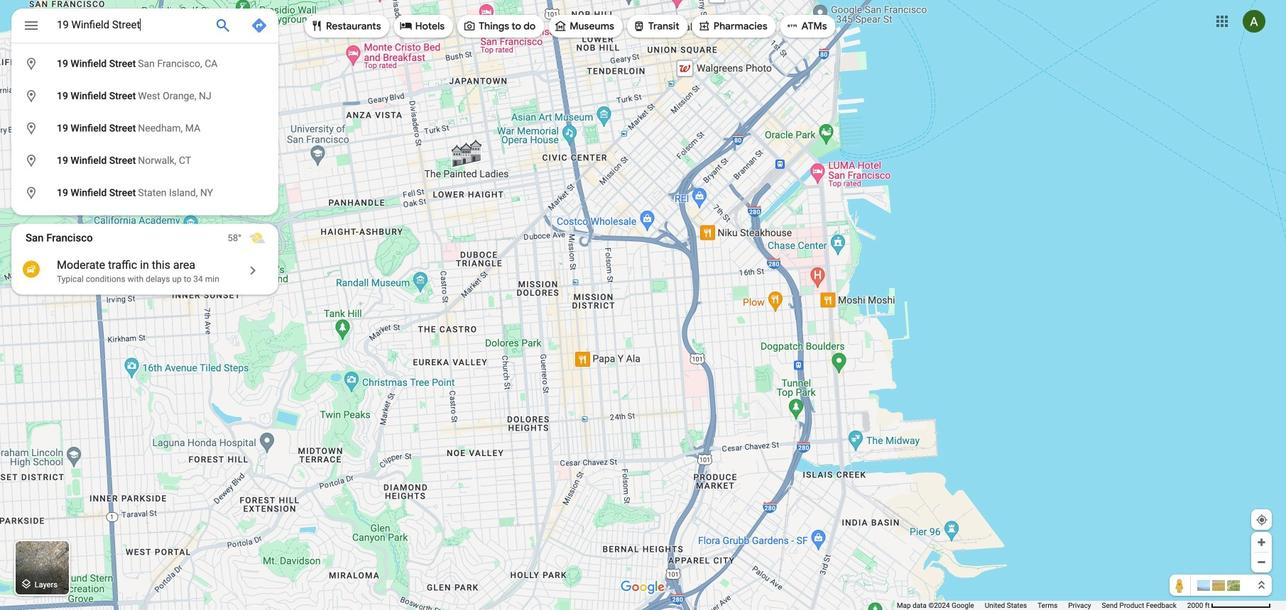 Task type: vqa. For each thing, say whether or not it's contained in the screenshot.
5th "Cell" from the bottom of the suggestions grid
yes



Task type: locate. For each thing, give the bounding box(es) containing it.
none field inside search google maps field
[[57, 16, 203, 33]]

zoom in image
[[1257, 538, 1267, 548]]

1 cell from the top
[[11, 53, 269, 76]]

mostly cloudy image
[[249, 230, 266, 247]]

None field
[[57, 16, 203, 33]]

3 cell from the top
[[11, 117, 269, 140]]

None search field
[[11, 9, 278, 216]]

none search field inside google maps 'element'
[[11, 9, 278, 216]]

san francisco weather group
[[228, 224, 278, 253]]

5 cell from the top
[[11, 182, 269, 205]]

Search Google Maps field
[[11, 9, 278, 47]]

cell
[[11, 53, 269, 76], [11, 85, 269, 108], [11, 117, 269, 140], [11, 150, 269, 173], [11, 182, 269, 205]]

zoom out image
[[1257, 558, 1267, 568]]



Task type: describe. For each thing, give the bounding box(es) containing it.
2 cell from the top
[[11, 85, 269, 108]]

4 cell from the top
[[11, 150, 269, 173]]

google maps element
[[0, 0, 1287, 611]]

show street view coverage image
[[1170, 575, 1191, 597]]

suggestions grid
[[11, 43, 278, 216]]

san francisco region
[[11, 224, 278, 295]]

google account: augustus odena  
(augustus@adept.ai) image
[[1243, 10, 1266, 33]]

show your location image
[[1256, 514, 1269, 527]]



